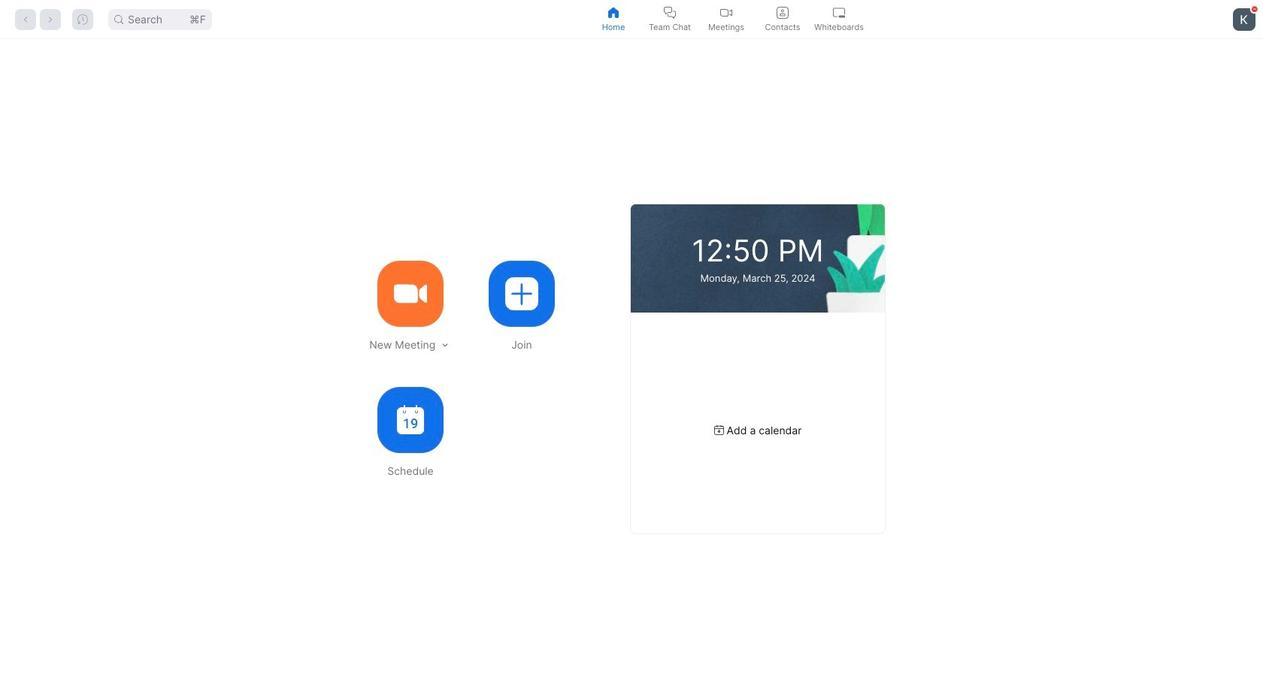 Task type: describe. For each thing, give the bounding box(es) containing it.
do not disturb image
[[1252, 6, 1258, 12]]

calendar add calendar image
[[714, 426, 724, 436]]

home small image
[[608, 6, 620, 18]]

profile contact image
[[777, 6, 789, 18]]

calendar add calendar image
[[714, 426, 724, 436]]

home small image
[[608, 6, 620, 18]]



Task type: vqa. For each thing, say whether or not it's contained in the screenshot.
Profile Contact Icon
yes



Task type: locate. For each thing, give the bounding box(es) containing it.
video camera on image
[[394, 277, 427, 310], [394, 277, 427, 310]]

tab panel
[[0, 39, 1264, 699]]

team chat image
[[664, 6, 676, 18], [664, 6, 676, 18]]

video on image
[[721, 6, 733, 18], [721, 6, 733, 18]]

plus squircle image
[[506, 277, 539, 310], [506, 277, 539, 310]]

schedule image
[[397, 405, 424, 435]]

do not disturb image
[[1252, 6, 1258, 12]]

chevron down small image
[[440, 340, 451, 351]]

magnifier image
[[114, 15, 123, 24]]

magnifier image
[[114, 15, 123, 24]]

tab list
[[586, 0, 868, 38]]

whiteboard small image
[[834, 6, 846, 18], [834, 6, 846, 18]]

profile contact image
[[777, 6, 789, 18]]

chevron down small image
[[440, 340, 451, 351]]



